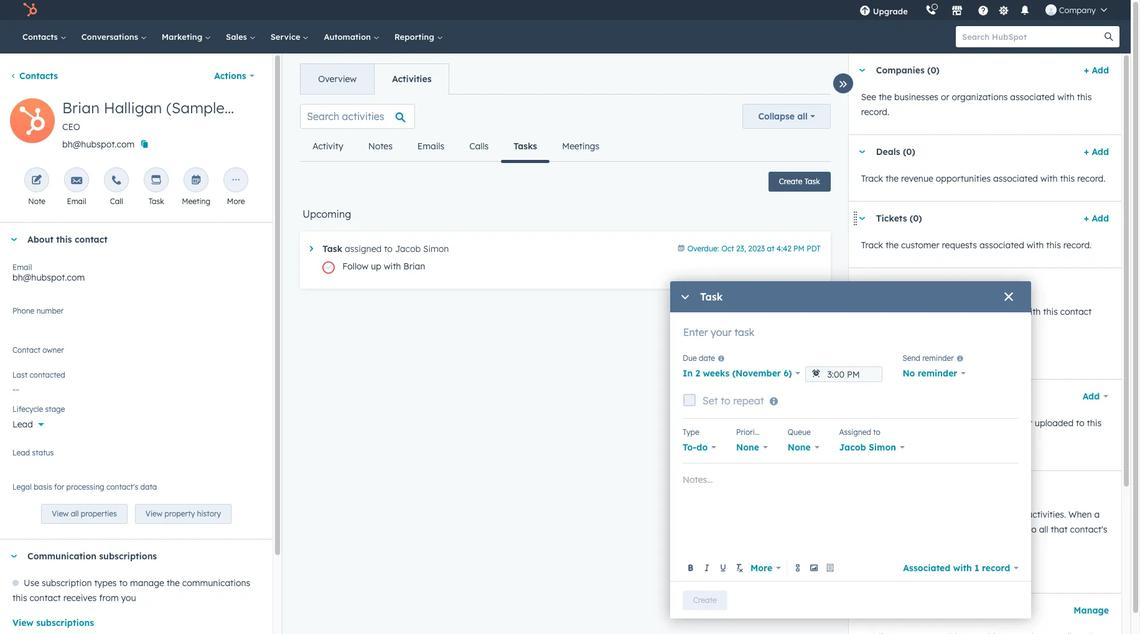 Task type: locate. For each thing, give the bounding box(es) containing it.
attached
[[914, 418, 951, 429]]

view down use
[[12, 618, 34, 629]]

contacts link
[[15, 20, 74, 54], [10, 70, 58, 82]]

0 horizontal spatial hubspot
[[886, 321, 922, 332]]

1 vertical spatial bh@hubspot.com
[[12, 272, 85, 283]]

caret image inside companies (0) dropdown button
[[859, 69, 867, 72]]

to up follow up with brian
[[384, 243, 393, 255]]

1 horizontal spatial none button
[[788, 439, 820, 456]]

(0) right the deals
[[903, 146, 916, 158]]

minimize dialog image
[[681, 293, 690, 303]]

track down the deals
[[862, 173, 883, 184]]

2 vertical spatial +
[[1084, 213, 1090, 224]]

caret image for deals (0)
[[859, 150, 867, 153]]

1 vertical spatial subscriptions
[[36, 618, 94, 629]]

(0) up the track
[[922, 280, 935, 291]]

the left revenue
[[886, 173, 899, 184]]

to right credit
[[1029, 524, 1037, 535]]

to left "your"
[[953, 418, 962, 429]]

this
[[1078, 92, 1092, 103], [1061, 173, 1075, 184], [56, 234, 72, 245], [1047, 240, 1062, 251], [1044, 306, 1058, 318], [1087, 418, 1102, 429], [12, 593, 27, 604]]

0 vertical spatial brian
[[62, 98, 100, 117]]

2 vertical spatial + add button
[[1084, 211, 1109, 226]]

0 vertical spatial +
[[1084, 65, 1090, 76]]

brian inside upcoming feed
[[404, 261, 425, 272]]

Search activities search field
[[300, 104, 415, 129]]

add button
[[1075, 384, 1109, 409]]

3 + from the top
[[1084, 213, 1090, 224]]

email inside email bh@hubspot.com
[[12, 263, 32, 272]]

the right manage
[[167, 578, 180, 589]]

navigation containing activity
[[300, 131, 612, 163]]

create inside the create button
[[694, 596, 717, 605]]

more button
[[748, 559, 784, 577]]

activities.
[[1028, 509, 1067, 520]]

all inside popup button
[[798, 111, 808, 122]]

view all properties link
[[41, 504, 128, 524]]

1 + add button from the top
[[1084, 63, 1109, 78]]

0 horizontal spatial simon
[[423, 243, 449, 255]]

view left property
[[146, 509, 162, 519]]

actions
[[214, 70, 246, 82]]

1 vertical spatial all
[[71, 509, 79, 519]]

+ add button for track the customer requests associated with this record.
[[1084, 211, 1109, 226]]

0 horizontal spatial email
[[12, 263, 32, 272]]

1 horizontal spatial subscriptions
[[99, 551, 157, 562]]

collapse all
[[759, 111, 808, 122]]

view down "for"
[[52, 509, 69, 519]]

caret image inside about this contact 'dropdown button'
[[10, 238, 17, 241]]

lead button
[[12, 412, 260, 433]]

lead for lead status
[[12, 448, 30, 458]]

lead left status
[[12, 448, 30, 458]]

or right activities on the right bottom
[[1024, 418, 1033, 429]]

0 horizontal spatial set
[[703, 395, 718, 407]]

notes button
[[356, 131, 405, 161]]

HH:MM text field
[[806, 367, 883, 382]]

1 horizontal spatial up
[[969, 349, 978, 359]]

contacts link down hubspot link
[[15, 20, 74, 54]]

contact's
[[106, 483, 138, 492], [1071, 524, 1108, 535]]

assigned
[[345, 243, 382, 255]]

caret image left the deals
[[859, 150, 867, 153]]

brian down task assigned to jacob simon
[[404, 261, 425, 272]]

none for priority
[[737, 442, 760, 453]]

0 horizontal spatial more
[[227, 197, 245, 206]]

0 vertical spatial see
[[862, 92, 877, 103]]

+ add for track the revenue opportunities associated with this record.
[[1084, 146, 1109, 158]]

0 horizontal spatial none button
[[737, 439, 768, 456]]

contact's down a
[[1071, 524, 1108, 535]]

subscriptions down receives
[[36, 618, 94, 629]]

none down priority
[[737, 442, 760, 453]]

caret image left communication
[[10, 555, 17, 558]]

2 track from the top
[[862, 240, 883, 251]]

1 vertical spatial track
[[862, 240, 883, 251]]

(0) inside 'dropdown button'
[[922, 280, 935, 291]]

payments down collect and track payments associated with this contact using hubspot payments.
[[980, 349, 1015, 359]]

0 horizontal spatial subscriptions
[[36, 618, 94, 629]]

0 vertical spatial jacob
[[395, 243, 421, 255]]

1 none button from the left
[[737, 439, 768, 456]]

4:42
[[777, 244, 792, 253]]

brian halligan (sample contact) ceo
[[62, 98, 290, 133]]

this inside use subscription types to manage the communications this contact receives from you
[[12, 593, 27, 604]]

track
[[910, 306, 931, 318]]

you
[[121, 593, 136, 604]]

the down tickets
[[886, 240, 899, 251]]

no owner button
[[12, 344, 260, 364]]

1 vertical spatial email
[[12, 263, 32, 272]]

0 vertical spatial contact's
[[106, 483, 138, 492]]

1 vertical spatial or
[[1024, 418, 1033, 429]]

1 horizontal spatial none
[[788, 442, 811, 453]]

no up last
[[12, 351, 25, 362]]

pm
[[794, 244, 805, 253]]

0 horizontal spatial view
[[12, 618, 34, 629]]

payments.
[[925, 321, 968, 332]]

meeting
[[182, 197, 210, 206]]

up inside set up payments link
[[969, 349, 978, 359]]

1 horizontal spatial contact's
[[1071, 524, 1108, 535]]

associated for payments
[[977, 306, 1022, 318]]

sales link
[[219, 20, 263, 54]]

2 + add from the top
[[1084, 146, 1109, 158]]

1 vertical spatial set
[[703, 395, 718, 407]]

up inside upcoming feed
[[371, 261, 382, 272]]

use
[[24, 578, 39, 589]]

the inside the "see the files attached to your activities or uploaded to this record."
[[879, 418, 892, 429]]

call image
[[111, 175, 122, 187]]

set to repeat
[[703, 395, 764, 407]]

credit
[[1003, 524, 1026, 535]]

0 vertical spatial create
[[779, 177, 803, 186]]

manage
[[1074, 605, 1109, 616]]

1 horizontal spatial jacob
[[840, 442, 866, 453]]

activity
[[313, 141, 343, 152]]

1 vertical spatial lead
[[12, 448, 30, 458]]

0 vertical spatial more
[[227, 197, 245, 206]]

associated right organizations
[[1011, 92, 1055, 103]]

1 vertical spatial + add
[[1084, 146, 1109, 158]]

jacob
[[395, 243, 421, 255], [840, 442, 866, 453]]

1 horizontal spatial more
[[751, 563, 773, 574]]

see
[[862, 92, 877, 103], [862, 418, 877, 429]]

view subscriptions button
[[12, 616, 94, 631]]

0 vertical spatial payments
[[933, 306, 974, 318]]

bh@hubspot.com up number
[[12, 272, 85, 283]]

all inside attribute contacts created to marketing activities. when a contact is created, hubspot gives credit to all that contact's interactions.
[[1040, 524, 1049, 535]]

0 vertical spatial hubspot
[[886, 321, 922, 332]]

1 vertical spatial reminder
[[918, 368, 958, 379]]

1 horizontal spatial all
[[798, 111, 808, 122]]

0 horizontal spatial brian
[[62, 98, 100, 117]]

contacts down hubspot link
[[22, 32, 60, 42]]

lead down lifecycle
[[12, 419, 33, 430]]

0 horizontal spatial caret image
[[10, 238, 17, 241]]

menu containing company
[[851, 0, 1116, 20]]

jacob simon image
[[1046, 4, 1057, 16]]

subscriptions up manage
[[99, 551, 157, 562]]

0 horizontal spatial all
[[71, 509, 79, 519]]

1 vertical spatial payments
[[980, 349, 1015, 359]]

1 vertical spatial +
[[1084, 146, 1090, 158]]

see inside the see the businesses or organizations associated with this record.
[[862, 92, 877, 103]]

marketing
[[983, 509, 1025, 520]]

0 horizontal spatial up
[[371, 261, 382, 272]]

the for files
[[879, 418, 892, 429]]

marketing
[[162, 32, 205, 42]]

pdt
[[807, 244, 821, 253]]

1 horizontal spatial set
[[956, 349, 967, 359]]

see inside the "see the files attached to your activities or uploaded to this record."
[[862, 418, 877, 429]]

contacts up edit popup button
[[19, 70, 58, 82]]

with inside collect and track payments associated with this contact using hubspot payments.
[[1024, 306, 1041, 318]]

more inside 'popup button'
[[751, 563, 773, 574]]

0 horizontal spatial create
[[694, 596, 717, 605]]

all for collapse
[[798, 111, 808, 122]]

associated down close dialog icon
[[977, 306, 1022, 318]]

0 horizontal spatial or
[[941, 92, 950, 103]]

associated inside the see the businesses or organizations associated with this record.
[[1011, 92, 1055, 103]]

navigation
[[300, 64, 450, 95], [300, 131, 612, 163]]

2 none button from the left
[[788, 439, 820, 456]]

is
[[895, 524, 902, 535]]

+ for track the revenue opportunities associated with this record.
[[1084, 146, 1090, 158]]

all right "collapse"
[[798, 111, 808, 122]]

your
[[964, 418, 982, 429]]

create task
[[779, 177, 820, 186]]

set for set to repeat
[[703, 395, 718, 407]]

record. inside the see the businesses or organizations associated with this record.
[[862, 106, 890, 118]]

see up "jacob simon"
[[862, 418, 877, 429]]

hubspot inside attribute contacts created to marketing activities. when a contact is created, hubspot gives credit to all that contact's interactions.
[[940, 524, 976, 535]]

1 horizontal spatial email
[[67, 197, 86, 206]]

all
[[798, 111, 808, 122], [71, 509, 79, 519], [1040, 524, 1049, 535]]

set down weeks
[[703, 395, 718, 407]]

2 horizontal spatial all
[[1040, 524, 1049, 535]]

hubspot down and
[[886, 321, 922, 332]]

stage
[[45, 405, 65, 414]]

0 horizontal spatial payments
[[933, 306, 974, 318]]

history
[[197, 509, 221, 519]]

when
[[1069, 509, 1092, 520]]

none button down priority
[[737, 439, 768, 456]]

1 navigation from the top
[[300, 64, 450, 95]]

attribute
[[862, 509, 898, 520]]

1 track from the top
[[862, 173, 883, 184]]

1 vertical spatial contact's
[[1071, 524, 1108, 535]]

subscriptions for view subscriptions
[[36, 618, 94, 629]]

Last contacted text field
[[12, 378, 260, 398]]

caret image down the upcoming
[[310, 246, 313, 252]]

sales
[[226, 32, 249, 42]]

reminder up no reminder popup button
[[923, 354, 954, 363]]

up down task assigned to jacob simon
[[371, 261, 382, 272]]

payments up payments.
[[933, 306, 974, 318]]

0 horizontal spatial jacob
[[395, 243, 421, 255]]

caret image inside payments (0) 'dropdown button'
[[859, 284, 867, 287]]

subscriptions inside button
[[36, 618, 94, 629]]

(0) right tickets
[[910, 213, 922, 224]]

reminder
[[923, 354, 954, 363], [918, 368, 958, 379]]

service
[[271, 32, 303, 42]]

caret image inside deals (0) dropdown button
[[859, 150, 867, 153]]

1 none from the left
[[737, 442, 760, 453]]

associated right opportunities
[[994, 173, 1039, 184]]

all down activities.
[[1040, 524, 1049, 535]]

2 navigation from the top
[[300, 131, 612, 163]]

1 vertical spatial brian
[[404, 261, 425, 272]]

3 + add button from the top
[[1084, 211, 1109, 226]]

service link
[[263, 20, 317, 54]]

record
[[982, 563, 1011, 574]]

create inside create task button
[[779, 177, 803, 186]]

1 vertical spatial navigation
[[300, 131, 612, 163]]

bh@hubspot.com down ceo
[[62, 139, 135, 150]]

1 horizontal spatial view
[[52, 509, 69, 519]]

send reminder
[[903, 354, 954, 363]]

caret image
[[859, 69, 867, 72], [10, 238, 17, 241]]

track down tickets
[[862, 240, 883, 251]]

send
[[903, 354, 921, 363]]

1 horizontal spatial or
[[1024, 418, 1033, 429]]

collect and track payments associated with this contact using hubspot payments.
[[862, 306, 1092, 332]]

repeat
[[734, 395, 764, 407]]

1 horizontal spatial no
[[903, 368, 916, 379]]

1 vertical spatial no
[[903, 368, 916, 379]]

jacob down assigned
[[840, 442, 866, 453]]

caret image left about
[[10, 238, 17, 241]]

1 vertical spatial create
[[694, 596, 717, 605]]

caret image left companies
[[859, 69, 867, 72]]

1 horizontal spatial simon
[[869, 442, 897, 453]]

+ for track the customer requests associated with this record.
[[1084, 213, 1090, 224]]

revenue
[[902, 173, 934, 184]]

0 vertical spatial email
[[67, 197, 86, 206]]

1 vertical spatial simon
[[869, 442, 897, 453]]

reminder inside popup button
[[918, 368, 958, 379]]

none button down queue
[[788, 439, 820, 456]]

menu
[[851, 0, 1116, 20]]

caret image for communication subscriptions
[[10, 555, 17, 558]]

assigned
[[840, 428, 872, 437]]

0 vertical spatial + add button
[[1084, 63, 1109, 78]]

0 vertical spatial navigation
[[300, 64, 450, 95]]

hubspot down created
[[940, 524, 976, 535]]

caret image inside upcoming feed
[[310, 246, 313, 252]]

1 vertical spatial more
[[751, 563, 773, 574]]

notifications image
[[1020, 6, 1031, 17]]

0 vertical spatial no
[[12, 351, 25, 362]]

communication subscriptions
[[27, 551, 157, 562]]

0 horizontal spatial no
[[12, 351, 25, 362]]

jacob inside popup button
[[840, 442, 866, 453]]

0 vertical spatial subscriptions
[[99, 551, 157, 562]]

1 see from the top
[[862, 92, 877, 103]]

track the revenue opportunities associated with this record.
[[862, 173, 1106, 184]]

view inside button
[[12, 618, 34, 629]]

reminder down send reminder
[[918, 368, 958, 379]]

2 vertical spatial all
[[1040, 524, 1049, 535]]

caret image inside tickets (0) dropdown button
[[859, 217, 867, 220]]

2 + add button from the top
[[1084, 144, 1109, 159]]

task assigned to jacob simon
[[323, 243, 449, 255]]

no down send
[[903, 368, 916, 379]]

all left properties on the bottom of the page
[[71, 509, 79, 519]]

contact inside 'dropdown button'
[[75, 234, 108, 245]]

1 horizontal spatial caret image
[[859, 69, 867, 72]]

to-do
[[683, 442, 708, 453]]

Search HubSpot search field
[[956, 26, 1109, 47]]

2 see from the top
[[862, 418, 877, 429]]

1 vertical spatial jacob
[[840, 442, 866, 453]]

in 2 weeks (november 6) button
[[683, 365, 801, 382]]

uploaded
[[1035, 418, 1074, 429]]

track
[[862, 173, 883, 184], [862, 240, 883, 251]]

2 + from the top
[[1084, 146, 1090, 158]]

see down companies
[[862, 92, 877, 103]]

0 vertical spatial caret image
[[859, 69, 867, 72]]

no
[[12, 351, 25, 362], [903, 368, 916, 379]]

jacob up follow up with brian
[[395, 243, 421, 255]]

use subscription types to manage the communications this contact receives from you
[[12, 578, 250, 604]]

3 + add from the top
[[1084, 213, 1109, 224]]

2 vertical spatial + add
[[1084, 213, 1109, 224]]

add inside add popup button
[[1083, 391, 1100, 402]]

payments inside set up payments link
[[980, 349, 1015, 359]]

the for revenue
[[886, 173, 899, 184]]

1 horizontal spatial payments
[[980, 349, 1015, 359]]

caret image for companies (0)
[[859, 69, 867, 72]]

more image
[[230, 175, 242, 187]]

hubspot inside collect and track payments associated with this contact using hubspot payments.
[[886, 321, 922, 332]]

the down companies
[[879, 92, 892, 103]]

hubspot image
[[22, 2, 37, 17]]

up for follow
[[371, 261, 382, 272]]

close dialog image
[[1004, 293, 1014, 303]]

see the files attached to your activities or uploaded to this record.
[[862, 418, 1102, 444]]

2 horizontal spatial view
[[146, 509, 162, 519]]

+ add button
[[1084, 63, 1109, 78], [1084, 144, 1109, 159], [1084, 211, 1109, 226]]

1 vertical spatial caret image
[[10, 238, 17, 241]]

attribution report builder button
[[862, 562, 990, 578]]

1 + add from the top
[[1084, 65, 1109, 76]]

view for view subscriptions
[[12, 618, 34, 629]]

caret image inside communication subscriptions 'dropdown button'
[[10, 555, 17, 558]]

reminder for no reminder
[[918, 368, 958, 379]]

1 horizontal spatial hubspot
[[940, 524, 976, 535]]

tasks button
[[501, 131, 550, 163]]

to up you
[[119, 578, 128, 589]]

caret image
[[859, 150, 867, 153], [859, 217, 867, 220], [310, 246, 313, 252], [859, 284, 867, 287], [10, 555, 17, 558]]

0 vertical spatial + add
[[1084, 65, 1109, 76]]

0 vertical spatial simon
[[423, 243, 449, 255]]

due
[[683, 354, 697, 363]]

more
[[227, 197, 245, 206], [751, 563, 773, 574]]

track for track the customer requests associated with this record.
[[862, 240, 883, 251]]

caret image left tickets
[[859, 217, 867, 220]]

overview
[[318, 73, 357, 85]]

create for create
[[694, 596, 717, 605]]

activities
[[392, 73, 432, 85]]

0 vertical spatial set
[[956, 349, 967, 359]]

1 vertical spatial see
[[862, 418, 877, 429]]

simon down assigned to
[[869, 442, 897, 453]]

0 vertical spatial reminder
[[923, 354, 954, 363]]

contact's left data
[[106, 483, 138, 492]]

track the customer requests associated with this record.
[[862, 240, 1092, 251]]

the inside use subscription types to manage the communications this contact receives from you
[[167, 578, 180, 589]]

0 vertical spatial or
[[941, 92, 950, 103]]

contacts link up edit popup button
[[10, 70, 58, 82]]

the for businesses
[[879, 92, 892, 103]]

contact owner no owner
[[12, 346, 64, 362]]

(0) up businesses at the top of page
[[928, 65, 940, 76]]

lead inside popup button
[[12, 419, 33, 430]]

0 vertical spatial all
[[798, 111, 808, 122]]

subscriptions inside 'dropdown button'
[[99, 551, 157, 562]]

1 vertical spatial + add button
[[1084, 144, 1109, 159]]

simon up follow up with brian
[[423, 243, 449, 255]]

none down queue
[[788, 442, 811, 453]]

task image
[[151, 175, 162, 187]]

(0) for payments (0)
[[922, 280, 935, 291]]

0 vertical spatial up
[[371, 261, 382, 272]]

0 vertical spatial lead
[[12, 419, 33, 430]]

+ add button for see the businesses or organizations associated with this record.
[[1084, 63, 1109, 78]]

2 none from the left
[[788, 442, 811, 453]]

1 horizontal spatial create
[[779, 177, 803, 186]]

or right businesses at the top of page
[[941, 92, 950, 103]]

assigned to
[[840, 428, 881, 437]]

the left files
[[879, 418, 892, 429]]

0 horizontal spatial none
[[737, 442, 760, 453]]

basis
[[34, 483, 52, 492]]

no reminder button
[[903, 365, 966, 382]]

1 lead from the top
[[12, 419, 33, 430]]

a
[[1095, 509, 1100, 520]]

set down payments.
[[956, 349, 967, 359]]

caret image up collect
[[859, 284, 867, 287]]

this inside collect and track payments associated with this contact using hubspot payments.
[[1044, 306, 1058, 318]]

up down collect and track payments associated with this contact using hubspot payments.
[[969, 349, 978, 359]]

1 vertical spatial up
[[969, 349, 978, 359]]

1 + from the top
[[1084, 65, 1090, 76]]

weeks
[[703, 368, 730, 379]]

associated inside collect and track payments associated with this contact using hubspot payments.
[[977, 306, 1022, 318]]

lifecycle stage
[[12, 405, 65, 414]]

none button for priority
[[737, 439, 768, 456]]

to left repeat
[[721, 395, 731, 407]]

deals (0)
[[876, 146, 916, 158]]

contact inside use subscription types to manage the communications this contact receives from you
[[30, 593, 61, 604]]

files
[[895, 418, 911, 429]]

0 vertical spatial track
[[862, 173, 883, 184]]

subscriptions for communication subscriptions
[[99, 551, 157, 562]]

company button
[[1038, 0, 1115, 20]]

associated right requests
[[980, 240, 1025, 251]]

associated for requests
[[980, 240, 1025, 251]]

simon inside popup button
[[869, 442, 897, 453]]

email down email image
[[67, 197, 86, 206]]

menu item
[[917, 0, 919, 20]]

1 vertical spatial hubspot
[[940, 524, 976, 535]]

2 lead from the top
[[12, 448, 30, 458]]

view for view all properties
[[52, 509, 69, 519]]

opportunities
[[936, 173, 991, 184]]

property
[[165, 509, 195, 519]]

task
[[805, 177, 820, 186], [149, 197, 164, 206], [323, 243, 343, 255], [700, 291, 723, 303]]

1 horizontal spatial brian
[[404, 261, 425, 272]]

brian up ceo
[[62, 98, 100, 117]]

jacob inside upcoming feed
[[395, 243, 421, 255]]

email down about
[[12, 263, 32, 272]]

the inside the see the businesses or organizations associated with this record.
[[879, 92, 892, 103]]



Task type: vqa. For each thing, say whether or not it's contained in the screenshot.
the topmost caa.com
no



Task type: describe. For each thing, give the bounding box(es) containing it.
+ add button for track the revenue opportunities associated with this record.
[[1084, 144, 1109, 159]]

attribution report builder
[[862, 564, 973, 575]]

set up payments
[[956, 349, 1015, 359]]

last contacted
[[12, 370, 65, 380]]

legal basis for processing contact's data
[[12, 483, 157, 492]]

with inside upcoming feed
[[384, 261, 401, 272]]

associated with 1 record
[[904, 563, 1011, 574]]

companies (0) button
[[849, 54, 1079, 87]]

view for view property history
[[146, 509, 162, 519]]

none for queue
[[788, 442, 811, 453]]

notes
[[368, 141, 393, 152]]

deals (0) button
[[849, 135, 1079, 169]]

payments inside collect and track payments associated with this contact using hubspot payments.
[[933, 306, 974, 318]]

emails button
[[405, 131, 457, 161]]

follow
[[343, 261, 369, 272]]

actions button
[[206, 64, 263, 88]]

search image
[[1105, 32, 1114, 41]]

to right uploaded
[[1077, 418, 1085, 429]]

tickets (0)
[[876, 213, 922, 224]]

date
[[699, 354, 715, 363]]

navigation containing overview
[[300, 64, 450, 95]]

see for see the files attached to your activities or uploaded to this record.
[[862, 418, 877, 429]]

this inside the see the businesses or organizations associated with this record.
[[1078, 92, 1092, 103]]

do
[[697, 442, 708, 453]]

conversations link
[[74, 20, 154, 54]]

communication
[[27, 551, 96, 562]]

marketplaces image
[[952, 6, 963, 17]]

all for view
[[71, 509, 79, 519]]

customer
[[902, 240, 940, 251]]

no inside popup button
[[903, 368, 916, 379]]

report
[[912, 564, 939, 575]]

1
[[975, 563, 980, 574]]

jacob simon
[[840, 442, 897, 453]]

jacob simon button
[[840, 439, 905, 456]]

or inside the see the businesses or organizations associated with this record.
[[941, 92, 950, 103]]

receives
[[63, 593, 97, 604]]

status
[[32, 448, 54, 458]]

communications
[[182, 578, 250, 589]]

companies (0)
[[876, 65, 940, 76]]

meeting image
[[191, 175, 202, 187]]

collapse all button
[[743, 104, 831, 129]]

contact inside collect and track payments associated with this contact using hubspot payments.
[[1061, 306, 1092, 318]]

(november
[[733, 368, 781, 379]]

record. inside the "see the files attached to your activities or uploaded to this record."
[[862, 433, 890, 444]]

add for track the revenue opportunities associated with this record.
[[1092, 146, 1109, 158]]

email image
[[71, 175, 82, 187]]

builder
[[942, 564, 973, 575]]

reminder for send reminder
[[923, 354, 954, 363]]

associated
[[904, 563, 951, 574]]

search button
[[1099, 26, 1120, 47]]

simon inside upcoming feed
[[423, 243, 449, 255]]

see for see the businesses or organizations associated with this record.
[[862, 92, 877, 103]]

(0) for companies (0)
[[928, 65, 940, 76]]

2
[[696, 368, 700, 379]]

properties
[[81, 509, 117, 519]]

help button
[[973, 0, 994, 20]]

this inside the "see the files attached to your activities or uploaded to this record."
[[1087, 418, 1102, 429]]

Phone number text field
[[12, 304, 260, 329]]

(0) for tickets (0)
[[910, 213, 922, 224]]

halligan
[[104, 98, 162, 117]]

see the businesses or organizations associated with this record.
[[862, 92, 1092, 118]]

attribution
[[862, 564, 909, 575]]

associated with 1 record button
[[904, 559, 1019, 577]]

created,
[[904, 524, 938, 535]]

contacts
[[900, 509, 936, 520]]

contact's inside attribute contacts created to marketing activities. when a contact is created, hubspot gives credit to all that contact's interactions.
[[1071, 524, 1108, 535]]

to up jacob simon popup button
[[874, 428, 881, 437]]

associated for opportunities
[[994, 173, 1039, 184]]

notifications button
[[1015, 0, 1036, 20]]

6)
[[784, 368, 792, 379]]

that
[[1051, 524, 1068, 535]]

owner up the last contacted
[[27, 351, 52, 362]]

attribute contacts created to marketing activities. when a contact is created, hubspot gives credit to all that contact's interactions.
[[862, 509, 1108, 550]]

create button
[[683, 591, 728, 610]]

+ add for see the businesses or organizations associated with this record.
[[1084, 65, 1109, 76]]

meetings
[[562, 141, 600, 152]]

collect
[[862, 306, 889, 318]]

+ for see the businesses or organizations associated with this record.
[[1084, 65, 1090, 76]]

subscription
[[42, 578, 92, 589]]

calls
[[470, 141, 489, 152]]

navigation inside upcoming feed
[[300, 131, 612, 163]]

view subscriptions
[[12, 618, 94, 629]]

0 vertical spatial contacts link
[[15, 20, 74, 54]]

tasks
[[514, 141, 537, 152]]

upgrade image
[[860, 6, 871, 17]]

caret image for payments (0)
[[859, 284, 867, 287]]

lead for lead
[[12, 419, 33, 430]]

or inside the "see the files attached to your activities or uploaded to this record."
[[1024, 418, 1033, 429]]

note image
[[31, 175, 42, 187]]

with inside popup button
[[954, 563, 972, 574]]

edit button
[[10, 98, 55, 148]]

+ add for track the customer requests associated with this record.
[[1084, 213, 1109, 224]]

add for see the businesses or organizations associated with this record.
[[1092, 65, 1109, 76]]

company
[[1060, 5, 1096, 15]]

upcoming feed
[[290, 94, 841, 304]]

in 2 weeks (november 6)
[[683, 368, 792, 379]]

settings image
[[999, 5, 1010, 16]]

add for track the customer requests associated with this record.
[[1092, 213, 1109, 224]]

create for create task
[[779, 177, 803, 186]]

up for set
[[969, 349, 978, 359]]

to inside use subscription types to manage the communications this contact receives from you
[[119, 578, 128, 589]]

help image
[[978, 6, 989, 17]]

none button for queue
[[788, 439, 820, 456]]

gives
[[979, 524, 1000, 535]]

to-do button
[[683, 439, 717, 456]]

interactions.
[[862, 539, 912, 550]]

Title text field
[[683, 325, 1019, 350]]

1 vertical spatial contacts link
[[10, 70, 58, 82]]

no reminder
[[903, 368, 958, 379]]

in
[[683, 368, 693, 379]]

0 horizontal spatial contact's
[[106, 483, 138, 492]]

set for set up payments
[[956, 349, 967, 359]]

call
[[110, 197, 123, 206]]

priority
[[737, 428, 762, 437]]

to inside upcoming feed
[[384, 243, 393, 255]]

set up payments link
[[945, 344, 1026, 364]]

payments
[[876, 280, 920, 291]]

and
[[892, 306, 908, 318]]

create task button
[[769, 172, 831, 192]]

0 vertical spatial contacts
[[22, 32, 60, 42]]

upcoming
[[303, 208, 351, 220]]

calling icon button
[[921, 2, 942, 18]]

task inside create task button
[[805, 177, 820, 186]]

contact inside attribute contacts created to marketing activities. when a contact is created, hubspot gives credit to all that contact's interactions.
[[862, 524, 893, 535]]

collapse
[[759, 111, 795, 122]]

data
[[140, 483, 157, 492]]

view property history link
[[135, 504, 232, 524]]

caret image for tickets (0)
[[859, 217, 867, 220]]

queue
[[788, 428, 811, 437]]

email for email bh@hubspot.com
[[12, 263, 32, 272]]

brian inside "brian halligan (sample contact) ceo"
[[62, 98, 100, 117]]

about this contact button
[[0, 223, 260, 257]]

email for email
[[67, 197, 86, 206]]

(0) for deals (0)
[[903, 146, 916, 158]]

tickets (0) button
[[849, 202, 1079, 235]]

overview button
[[301, 64, 374, 94]]

with inside the see the businesses or organizations associated with this record.
[[1058, 92, 1075, 103]]

1 vertical spatial contacts
[[19, 70, 58, 82]]

no inside contact owner no owner
[[12, 351, 25, 362]]

meetings button
[[550, 131, 612, 161]]

this inside 'dropdown button'
[[56, 234, 72, 245]]

caret image for about this contact
[[10, 238, 17, 241]]

the for customer
[[886, 240, 899, 251]]

calling icon image
[[926, 5, 937, 16]]

phone number
[[12, 306, 64, 316]]

to up gives
[[972, 509, 981, 520]]

owner up contacted
[[42, 346, 64, 355]]

0 vertical spatial bh@hubspot.com
[[62, 139, 135, 150]]

track for track the revenue opportunities associated with this record.
[[862, 173, 883, 184]]

about this contact
[[27, 234, 108, 245]]

for
[[54, 483, 64, 492]]



